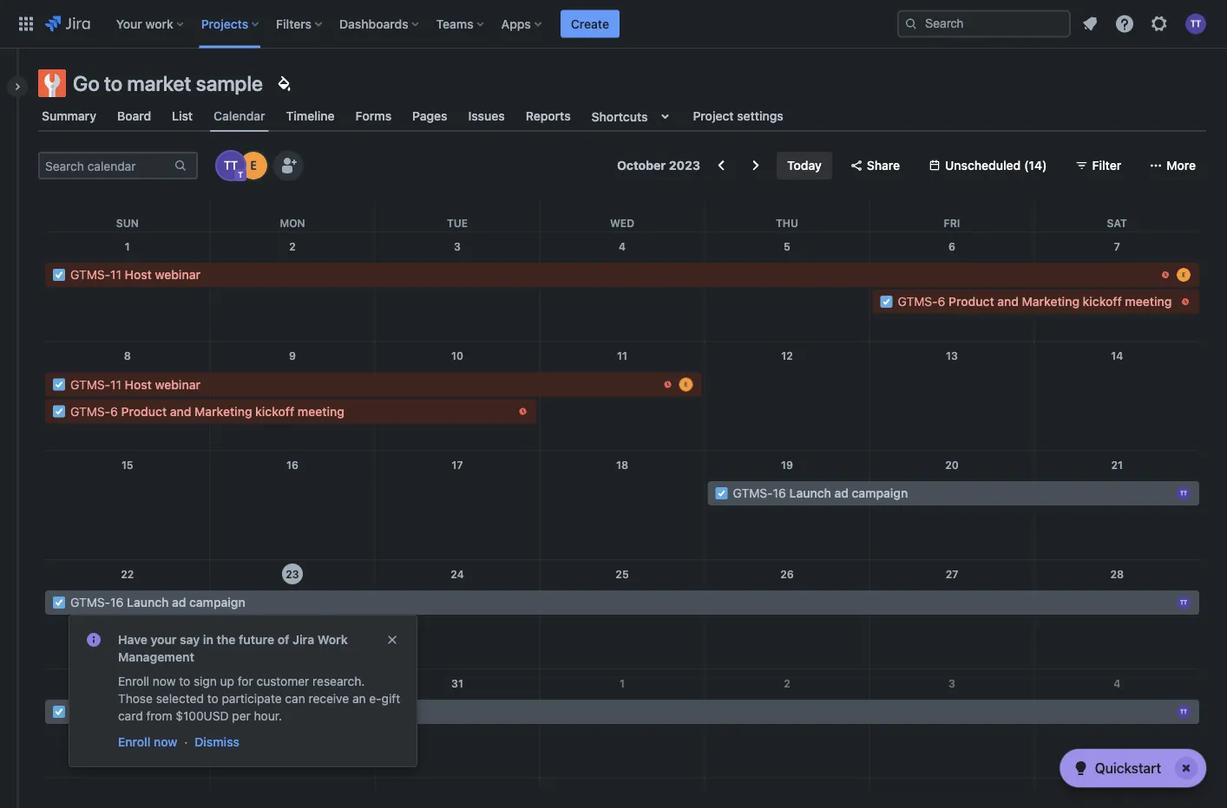Task type: describe. For each thing, give the bounding box(es) containing it.
9
[[289, 350, 296, 362]]

filter
[[1092, 158, 1121, 173]]

2 vertical spatial overdue image
[[516, 405, 530, 419]]

19
[[781, 459, 793, 471]]

gtms-16 launch ad campaign for 19
[[733, 486, 908, 501]]

12 link
[[773, 342, 801, 370]]

Search field
[[897, 10, 1071, 38]]

2023
[[669, 158, 700, 173]]

quickstart button
[[1060, 750, 1206, 788]]

2 horizontal spatial to
[[207, 692, 218, 706]]

today
[[787, 158, 822, 173]]

in
[[203, 633, 213, 647]]

apps
[[501, 16, 531, 31]]

1 horizontal spatial to
[[179, 675, 190, 689]]

1 horizontal spatial 2 link
[[773, 670, 801, 697]]

27 link
[[938, 561, 966, 588]]

gtms-11 host webinar for middle overdue icon
[[70, 377, 200, 392]]

17
[[452, 459, 463, 471]]

selected
[[156, 692, 204, 706]]

and for bottommost overdue icon
[[170, 404, 191, 419]]

24
[[451, 568, 464, 580]]

0 vertical spatial kickoff
[[1083, 295, 1122, 309]]

help image
[[1114, 13, 1135, 34]]

1 horizontal spatial overdue image
[[661, 378, 675, 392]]

15 link
[[113, 451, 141, 479]]

1 vertical spatial kickoff
[[255, 404, 294, 419]]

23
[[286, 568, 299, 580]]

projects
[[201, 16, 248, 31]]

overdue image
[[1158, 268, 1172, 282]]

timeline link
[[283, 101, 338, 132]]

5
[[784, 240, 790, 253]]

set background color image
[[273, 73, 294, 94]]

primary element
[[10, 0, 897, 48]]

7 link
[[1103, 233, 1131, 260]]

work
[[317, 633, 348, 647]]

enroll now button
[[116, 732, 179, 753]]

filters
[[276, 16, 312, 31]]

project settings
[[693, 109, 783, 123]]

campaign for 29
[[189, 705, 245, 719]]

13
[[946, 350, 958, 362]]

29 link
[[113, 670, 141, 697]]

ad for 29
[[172, 705, 186, 719]]

2 host from the top
[[125, 377, 152, 392]]

gtms-11 host webinar for overdue image
[[70, 268, 200, 282]]

webinar for middle overdue icon
[[155, 377, 200, 392]]

quickstart
[[1095, 761, 1161, 777]]

0 vertical spatial 6
[[948, 240, 955, 253]]

share button
[[839, 152, 910, 180]]

future
[[239, 633, 274, 647]]

board link
[[114, 101, 155, 132]]

forms link
[[352, 101, 395, 132]]

customer
[[256, 675, 309, 689]]

28
[[1110, 568, 1124, 580]]

teams
[[436, 16, 474, 31]]

20 link
[[938, 451, 966, 479]]

dashboards
[[339, 16, 408, 31]]

filters button
[[271, 10, 329, 38]]

26
[[780, 568, 794, 580]]

11 inside 'link'
[[617, 350, 627, 362]]

1 vertical spatial 2
[[784, 678, 790, 690]]

13 link
[[938, 342, 966, 370]]

alert containing have your say in the future of jira work management
[[69, 616, 417, 767]]

calendar
[[214, 109, 265, 123]]

11 for middle overdue icon
[[110, 377, 121, 392]]

for
[[238, 675, 253, 689]]

mon
[[280, 217, 305, 229]]

1 vertical spatial 4 link
[[1103, 670, 1131, 697]]

timeline
[[286, 109, 335, 123]]

dashboards button
[[334, 10, 426, 38]]

sat link
[[1103, 200, 1131, 232]]

0 vertical spatial 4 link
[[608, 233, 636, 260]]

8 link
[[113, 342, 141, 370]]

8
[[124, 350, 131, 362]]

wed
[[610, 217, 634, 229]]

7 row from the top
[[45, 778, 1199, 809]]

12
[[781, 350, 793, 362]]

20
[[945, 459, 959, 471]]

sidebar navigation image
[[0, 69, 38, 104]]

banner containing your work
[[0, 0, 1227, 49]]

27
[[946, 568, 958, 580]]

Search calendar text field
[[40, 154, 172, 178]]

thu link
[[772, 200, 802, 232]]

unscheduled
[[945, 158, 1021, 173]]

enroll now to sign up for customer research. those selected to participate can receive an e-gift card from $100usd per hour.
[[118, 675, 400, 724]]

14 link
[[1103, 342, 1131, 370]]

enroll now
[[118, 735, 177, 750]]

1 vertical spatial 1 link
[[608, 670, 636, 697]]

30 link
[[279, 670, 306, 697]]

6 row from the top
[[45, 669, 1199, 778]]

summary
[[42, 109, 96, 123]]

settings image
[[1149, 13, 1170, 34]]

0 horizontal spatial 6
[[110, 404, 118, 419]]

18
[[616, 459, 628, 471]]

forms
[[355, 109, 392, 123]]

0 horizontal spatial gtms-6 product and marketing kickoff meeting
[[70, 404, 344, 419]]

0 vertical spatial 3 link
[[443, 233, 471, 260]]

filter button
[[1064, 152, 1132, 180]]

your
[[151, 633, 177, 647]]

next month image
[[746, 155, 766, 176]]

0 horizontal spatial 2 link
[[279, 233, 306, 260]]

appswitcher icon image
[[16, 13, 36, 34]]

work
[[145, 16, 173, 31]]

22
[[121, 568, 134, 580]]

management
[[118, 650, 194, 665]]

ad for 19
[[834, 486, 849, 501]]

29
[[121, 678, 134, 690]]

can
[[285, 692, 305, 706]]

tue link
[[443, 200, 471, 232]]

your work button
[[111, 10, 191, 38]]

5 row from the top
[[45, 560, 1199, 669]]

research.
[[313, 675, 365, 689]]

and for overdue icon to the right
[[997, 295, 1019, 309]]

have your say in the future of jira work management
[[118, 633, 348, 665]]

gtms- for 19
[[733, 486, 773, 501]]

1 vertical spatial 3 link
[[938, 670, 966, 697]]

1 vertical spatial marketing
[[195, 404, 252, 419]]

have
[[118, 633, 147, 647]]

up
[[220, 675, 234, 689]]

pages
[[412, 109, 447, 123]]

per
[[232, 709, 251, 724]]

11 link
[[608, 342, 636, 370]]

settings
[[737, 109, 783, 123]]

participate
[[222, 692, 282, 706]]

terry turtle image
[[217, 152, 245, 180]]

3 row from the top
[[45, 342, 1199, 451]]

create button
[[560, 10, 620, 38]]

1 for the bottom 1 link
[[620, 678, 625, 690]]



Task type: locate. For each thing, give the bounding box(es) containing it.
0 vertical spatial host
[[125, 268, 152, 282]]

0 vertical spatial gtms-11 host webinar
[[70, 268, 200, 282]]

1 horizontal spatial 1 link
[[608, 670, 636, 697]]

receive
[[308, 692, 349, 706]]

1 webinar from the top
[[155, 268, 200, 282]]

3 link
[[443, 233, 471, 260], [938, 670, 966, 697]]

project
[[693, 109, 734, 123]]

0 horizontal spatial 3
[[454, 240, 461, 253]]

2 vertical spatial ad
[[172, 705, 186, 719]]

1 vertical spatial to
[[179, 675, 190, 689]]

6 up 15 link
[[110, 404, 118, 419]]

gtms-11 host webinar down sun
[[70, 268, 200, 282]]

1 vertical spatial product
[[121, 404, 167, 419]]

1 vertical spatial meeting
[[298, 404, 344, 419]]

0 horizontal spatial 3 link
[[443, 233, 471, 260]]

enroll for enroll now
[[118, 735, 150, 750]]

0 vertical spatial enroll
[[118, 675, 149, 689]]

project settings link
[[689, 101, 787, 132]]

launch down 22 link
[[127, 596, 169, 610]]

banner
[[0, 0, 1227, 49]]

meeting up 16 link
[[298, 404, 344, 419]]

0 vertical spatial 4
[[619, 240, 626, 253]]

your
[[116, 16, 142, 31]]

enroll inside button
[[118, 735, 150, 750]]

gtms- for 6
[[898, 295, 938, 309]]

2 row from the top
[[45, 233, 1199, 342]]

0 vertical spatial 3
[[454, 240, 461, 253]]

now inside enroll now to sign up for customer research. those selected to participate can receive an e-gift card from $100usd per hour.
[[153, 675, 176, 689]]

enroll up those at the left bottom
[[118, 675, 149, 689]]

1 horizontal spatial product
[[949, 295, 994, 309]]

row
[[45, 200, 1199, 232], [45, 233, 1199, 342], [45, 342, 1199, 451], [45, 451, 1199, 560], [45, 560, 1199, 669], [45, 669, 1199, 778], [45, 778, 1199, 809]]

1 vertical spatial ad
[[172, 596, 186, 610]]

campaign for 22
[[189, 596, 245, 610]]

2 horizontal spatial 6
[[948, 240, 955, 253]]

gtms- for 1
[[70, 268, 110, 282]]

apps button
[[496, 10, 548, 38]]

16 for 22
[[110, 596, 123, 610]]

4 up quickstart at the right of page
[[1114, 678, 1121, 690]]

1 vertical spatial 3
[[949, 678, 955, 690]]

1 horizontal spatial 2
[[784, 678, 790, 690]]

1 enroll from the top
[[118, 675, 149, 689]]

1 horizontal spatial 3 link
[[938, 670, 966, 697]]

25 link
[[608, 561, 636, 588]]

fri link
[[940, 200, 964, 232]]

to
[[104, 71, 123, 95], [179, 675, 190, 689], [207, 692, 218, 706]]

0 vertical spatial gtms-16 launch ad campaign
[[733, 486, 908, 501]]

1 vertical spatial gtms-6 product and marketing kickoff meeting
[[70, 404, 344, 419]]

0 vertical spatial gtms-6 product and marketing kickoff meeting
[[898, 295, 1172, 309]]

16 for 29
[[110, 705, 123, 719]]

1 vertical spatial 1
[[620, 678, 625, 690]]

meeting
[[1125, 295, 1172, 309], [298, 404, 344, 419]]

campaign
[[852, 486, 908, 501], [189, 596, 245, 610], [189, 705, 245, 719]]

1 vertical spatial 11
[[617, 350, 627, 362]]

launch
[[789, 486, 831, 501], [127, 596, 169, 610], [127, 705, 169, 719]]

1 horizontal spatial 6
[[938, 295, 945, 309]]

host down sun
[[125, 268, 152, 282]]

6 down fri
[[948, 240, 955, 253]]

1 gtms-11 host webinar from the top
[[70, 268, 200, 282]]

product for bottommost overdue icon
[[121, 404, 167, 419]]

campaign for 19
[[852, 486, 908, 501]]

webinar for overdue image
[[155, 268, 200, 282]]

tue
[[447, 217, 468, 229]]

sample
[[196, 71, 263, 95]]

info image
[[83, 630, 104, 651]]

now inside button
[[154, 735, 177, 750]]

0 vertical spatial to
[[104, 71, 123, 95]]

grid
[[45, 200, 1199, 809]]

enroll for enroll now to sign up for customer research. those selected to participate can receive an e-gift card from $100usd per hour.
[[118, 675, 149, 689]]

0 horizontal spatial 1
[[125, 240, 130, 253]]

unscheduled (14) button
[[917, 152, 1057, 180]]

row containing sun
[[45, 200, 1199, 232]]

go to market sample
[[73, 71, 263, 95]]

1 horizontal spatial kickoff
[[1083, 295, 1122, 309]]

0 horizontal spatial overdue image
[[516, 405, 530, 419]]

11 for overdue image
[[110, 268, 121, 282]]

3 for bottom 3 link
[[949, 678, 955, 690]]

add people image
[[278, 155, 299, 176]]

gtms-16 launch ad campaign for 22
[[70, 596, 245, 610]]

2 vertical spatial to
[[207, 692, 218, 706]]

shortcuts button
[[588, 101, 679, 132]]

the
[[217, 633, 236, 647]]

enroll inside enroll now to sign up for customer research. those selected to participate can receive an e-gift card from $100usd per hour.
[[118, 675, 149, 689]]

2 vertical spatial 6
[[110, 404, 118, 419]]

1 vertical spatial campaign
[[189, 596, 245, 610]]

launch for 29
[[127, 705, 169, 719]]

gtms-
[[70, 268, 110, 282], [898, 295, 938, 309], [70, 377, 110, 392], [70, 404, 110, 419], [733, 486, 773, 501], [70, 596, 110, 610], [70, 705, 110, 719]]

0 vertical spatial launch
[[789, 486, 831, 501]]

1 vertical spatial enroll
[[118, 735, 150, 750]]

today button
[[777, 152, 832, 180]]

kickoff up 14
[[1083, 295, 1122, 309]]

grid containing gtms-11
[[45, 200, 1199, 809]]

more button
[[1139, 152, 1206, 180]]

launch up enroll now
[[127, 705, 169, 719]]

0 horizontal spatial kickoff
[[255, 404, 294, 419]]

to up selected
[[179, 675, 190, 689]]

25
[[616, 568, 629, 580]]

0 vertical spatial 1 link
[[113, 233, 141, 260]]

sun
[[116, 217, 139, 229]]

0 horizontal spatial meeting
[[298, 404, 344, 419]]

dismiss image
[[385, 633, 399, 647]]

2 vertical spatial campaign
[[189, 705, 245, 719]]

jira image
[[45, 13, 90, 34], [45, 13, 90, 34]]

1 link
[[113, 233, 141, 260], [608, 670, 636, 697]]

october 2023
[[617, 158, 700, 173]]

21
[[1111, 459, 1123, 471]]

1 vertical spatial now
[[154, 735, 177, 750]]

1 vertical spatial 4
[[1114, 678, 1121, 690]]

list link
[[168, 101, 196, 132]]

24 link
[[443, 561, 471, 588]]

launch down 19 link
[[789, 486, 831, 501]]

22 link
[[113, 561, 141, 588]]

28 link
[[1103, 561, 1131, 588]]

reports link
[[522, 101, 574, 132]]

1 horizontal spatial marketing
[[1022, 295, 1080, 309]]

ad
[[834, 486, 849, 501], [172, 596, 186, 610], [172, 705, 186, 719]]

21 link
[[1103, 451, 1131, 479]]

to right go
[[104, 71, 123, 95]]

search image
[[904, 17, 918, 31]]

october
[[617, 158, 666, 173]]

your profile and settings image
[[1185, 13, 1206, 34]]

0 vertical spatial ad
[[834, 486, 849, 501]]

0 vertical spatial and
[[997, 295, 1019, 309]]

1 vertical spatial host
[[125, 377, 152, 392]]

23 link
[[279, 561, 306, 588]]

1 horizontal spatial gtms-6 product and marketing kickoff meeting
[[898, 295, 1172, 309]]

gtms-16 launch ad campaign for 29
[[70, 705, 245, 719]]

10
[[451, 350, 463, 362]]

1 host from the top
[[125, 268, 152, 282]]

0 horizontal spatial 4 link
[[608, 233, 636, 260]]

0 vertical spatial now
[[153, 675, 176, 689]]

gtms- for 29
[[70, 705, 110, 719]]

0 vertical spatial product
[[949, 295, 994, 309]]

1 vertical spatial 6
[[938, 295, 945, 309]]

gtms-16 launch ad campaign up your
[[70, 596, 245, 610]]

2 webinar from the top
[[155, 377, 200, 392]]

those
[[118, 692, 153, 706]]

1 row from the top
[[45, 200, 1199, 232]]

list
[[172, 109, 193, 123]]

0 vertical spatial webinar
[[155, 268, 200, 282]]

gtms-11 host webinar
[[70, 268, 200, 282], [70, 377, 200, 392]]

0 horizontal spatial marketing
[[195, 404, 252, 419]]

now up selected
[[153, 675, 176, 689]]

kickoff up 16 link
[[255, 404, 294, 419]]

1 vertical spatial 2 link
[[773, 670, 801, 697]]

1 vertical spatial and
[[170, 404, 191, 419]]

from
[[146, 709, 172, 724]]

market
[[127, 71, 191, 95]]

1 vertical spatial gtms-16 launch ad campaign
[[70, 596, 245, 610]]

0 horizontal spatial 2
[[289, 240, 296, 253]]

previous month image
[[711, 155, 732, 176]]

6 up 13 link
[[938, 295, 945, 309]]

teams button
[[431, 10, 491, 38]]

gtms- for 22
[[70, 596, 110, 610]]

dismiss
[[195, 735, 239, 750]]

1 for the top 1 link
[[125, 240, 130, 253]]

4 row from the top
[[45, 451, 1199, 560]]

product up 13 link
[[949, 295, 994, 309]]

3 for topmost 3 link
[[454, 240, 461, 253]]

gtms-16 launch ad campaign up enroll now
[[70, 705, 245, 719]]

hour.
[[254, 709, 282, 724]]

0 vertical spatial meeting
[[1125, 295, 1172, 309]]

0 horizontal spatial to
[[104, 71, 123, 95]]

11
[[110, 268, 121, 282], [617, 350, 627, 362], [110, 377, 121, 392]]

product for overdue icon to the right
[[949, 295, 994, 309]]

alert
[[69, 616, 417, 767]]

$100usd
[[176, 709, 229, 724]]

2 vertical spatial gtms-16 launch ad campaign
[[70, 705, 245, 719]]

dismiss button
[[193, 732, 241, 753]]

1 horizontal spatial meeting
[[1125, 295, 1172, 309]]

fri
[[944, 217, 960, 229]]

1 horizontal spatial 4
[[1114, 678, 1121, 690]]

0 vertical spatial 11
[[110, 268, 121, 282]]

7
[[1114, 240, 1120, 253]]

to down 'sign'
[[207, 692, 218, 706]]

15
[[121, 459, 133, 471]]

ad for 22
[[172, 596, 186, 610]]

launch for 19
[[789, 486, 831, 501]]

16 for 19
[[773, 486, 786, 501]]

overdue image
[[1178, 295, 1192, 309], [661, 378, 675, 392], [516, 405, 530, 419]]

issues
[[468, 109, 505, 123]]

1 horizontal spatial 4 link
[[1103, 670, 1131, 697]]

0 vertical spatial 2 link
[[279, 233, 306, 260]]

26 link
[[773, 561, 801, 588]]

1 vertical spatial overdue image
[[661, 378, 675, 392]]

0 vertical spatial overdue image
[[1178, 295, 1192, 309]]

0 horizontal spatial product
[[121, 404, 167, 419]]

0 horizontal spatial and
[[170, 404, 191, 419]]

share
[[867, 158, 900, 173]]

now for enroll now to sign up for customer research. those selected to participate can receive an e-gift card from $100usd per hour.
[[153, 675, 176, 689]]

gtms-16 launch ad campaign down 19 link
[[733, 486, 908, 501]]

host down 8 link
[[125, 377, 152, 392]]

2 enroll from the top
[[118, 735, 150, 750]]

2 vertical spatial launch
[[127, 705, 169, 719]]

1 horizontal spatial and
[[997, 295, 1019, 309]]

now for enroll now
[[154, 735, 177, 750]]

1 vertical spatial webinar
[[155, 377, 200, 392]]

product up 15 link
[[121, 404, 167, 419]]

0 vertical spatial campaign
[[852, 486, 908, 501]]

2 horizontal spatial overdue image
[[1178, 295, 1192, 309]]

2 vertical spatial 11
[[110, 377, 121, 392]]

0 horizontal spatial 4
[[619, 240, 626, 253]]

meeting down overdue image
[[1125, 295, 1172, 309]]

eloisefrancis23 image
[[240, 152, 267, 180]]

0 horizontal spatial 1 link
[[113, 233, 141, 260]]

0 vertical spatial marketing
[[1022, 295, 1080, 309]]

more
[[1166, 158, 1196, 173]]

dismiss quickstart image
[[1172, 755, 1200, 783]]

go
[[73, 71, 100, 95]]

gtms-11 host webinar down 8 link
[[70, 377, 200, 392]]

4 link up quickstart at the right of page
[[1103, 670, 1131, 697]]

your work
[[116, 16, 173, 31]]

1 vertical spatial launch
[[127, 596, 169, 610]]

10 link
[[443, 342, 471, 370]]

enroll
[[118, 675, 149, 689], [118, 735, 150, 750]]

1 horizontal spatial 3
[[949, 678, 955, 690]]

16
[[286, 459, 298, 471], [773, 486, 786, 501], [110, 596, 123, 610], [110, 705, 123, 719]]

pages link
[[409, 101, 451, 132]]

19 link
[[773, 451, 801, 479]]

gtms-16 launch ad campaign
[[733, 486, 908, 501], [70, 596, 245, 610], [70, 705, 245, 719]]

now down from
[[154, 735, 177, 750]]

1 vertical spatial gtms-11 host webinar
[[70, 377, 200, 392]]

4 down wed
[[619, 240, 626, 253]]

mon link
[[276, 200, 309, 232]]

launch for 22
[[127, 596, 169, 610]]

projects button
[[196, 10, 266, 38]]

check image
[[1071, 758, 1091, 779]]

1 horizontal spatial 1
[[620, 678, 625, 690]]

tab list containing calendar
[[28, 101, 1217, 132]]

4
[[619, 240, 626, 253], [1114, 678, 1121, 690]]

31 link
[[443, 670, 471, 697]]

0 vertical spatial 1
[[125, 240, 130, 253]]

issues link
[[465, 101, 508, 132]]

notifications image
[[1079, 13, 1100, 34]]

tab list
[[28, 101, 1217, 132]]

4 link down wed
[[608, 233, 636, 260]]

enroll down card
[[118, 735, 150, 750]]

webinar
[[155, 268, 200, 282], [155, 377, 200, 392]]

reports
[[526, 109, 571, 123]]

0 vertical spatial 2
[[289, 240, 296, 253]]

unscheduled image
[[928, 159, 942, 173]]

2 gtms-11 host webinar from the top
[[70, 377, 200, 392]]



Task type: vqa. For each thing, say whether or not it's contained in the screenshot.
the Add flag button
no



